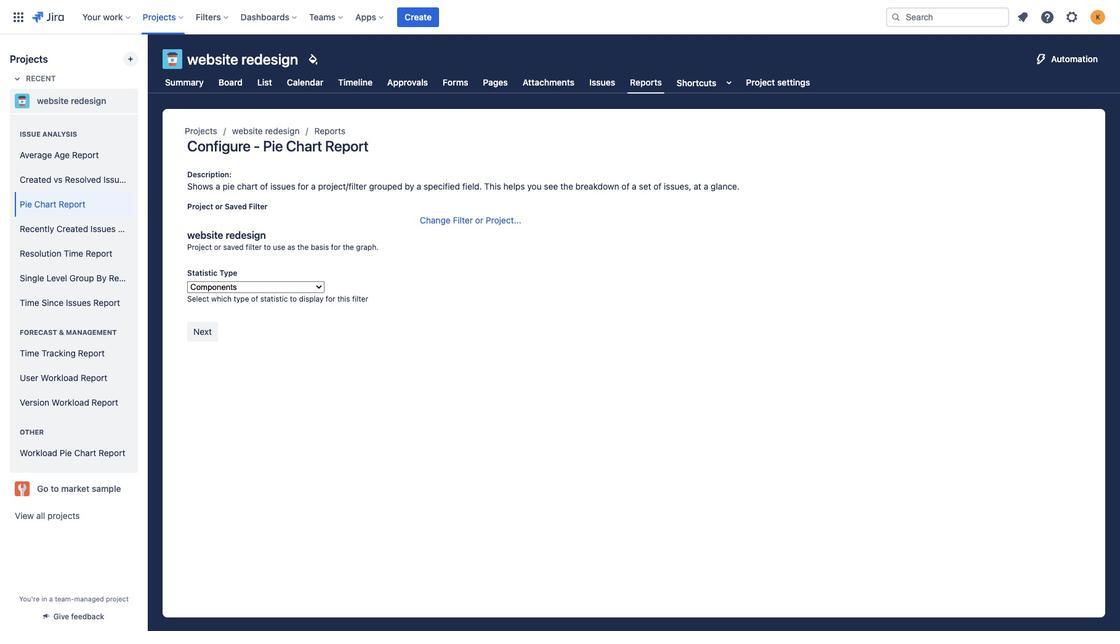 Task type: vqa. For each thing, say whether or not it's contained in the screenshot.
configure
yes



Task type: describe. For each thing, give the bounding box(es) containing it.
website redesign up saved
[[187, 230, 266, 241]]

create
[[405, 11, 432, 22]]

configure - pie chart report
[[187, 137, 369, 155]]

projects link
[[185, 124, 217, 139]]

summary
[[165, 77, 204, 87]]

recent
[[26, 74, 56, 83]]

forecast
[[20, 328, 57, 336]]

your profile and settings image
[[1091, 10, 1106, 24]]

projects for projects link
[[185, 126, 217, 136]]

reports inside tab list
[[630, 77, 662, 87]]

website up the board at the left top of page
[[187, 51, 238, 68]]

board
[[219, 77, 243, 87]]

of right type
[[251, 294, 258, 304]]

give feedback
[[53, 612, 104, 622]]

website down recent
[[37, 95, 69, 106]]

sample
[[92, 484, 121, 494]]

issue
[[20, 130, 41, 138]]

single level group by report
[[20, 273, 136, 283]]

see
[[544, 181, 558, 192]]

attachments link
[[520, 71, 577, 94]]

workload for user
[[41, 372, 78, 383]]

project for project settings
[[746, 77, 775, 87]]

issue analysis
[[20, 130, 77, 138]]

level
[[47, 273, 67, 283]]

teams
[[309, 11, 336, 22]]

pie chart report
[[20, 199, 85, 209]]

average age report
[[20, 149, 99, 160]]

forms
[[443, 77, 469, 87]]

project or saved filter to use as the basis for the graph.
[[187, 243, 379, 252]]

use
[[273, 243, 285, 252]]

give
[[53, 612, 69, 622]]

other heading
[[15, 428, 133, 437]]

of left set at the right top of page
[[622, 181, 630, 192]]

&
[[59, 328, 64, 336]]

type
[[234, 294, 249, 304]]

go to market sample
[[37, 484, 121, 494]]

or inside change filter or project... link
[[475, 215, 484, 225]]

search image
[[892, 12, 901, 22]]

shortcuts
[[677, 77, 717, 88]]

1 horizontal spatial to
[[264, 243, 271, 252]]

you're
[[19, 595, 40, 603]]

0 vertical spatial filter
[[249, 202, 268, 211]]

workload for version
[[52, 397, 89, 408]]

give feedback button
[[36, 607, 112, 627]]

1 horizontal spatial created
[[57, 223, 88, 234]]

create project image
[[126, 54, 136, 64]]

single
[[20, 273, 44, 283]]

issues right resolved
[[103, 174, 129, 185]]

analysis
[[42, 130, 77, 138]]

by
[[405, 181, 415, 192]]

approvals link
[[385, 71, 431, 94]]

version
[[20, 397, 49, 408]]

to inside go to market sample 'link'
[[51, 484, 59, 494]]

project settings
[[746, 77, 811, 87]]

change filter or project...
[[420, 215, 522, 225]]

pie chart report link
[[15, 192, 133, 217]]

which
[[211, 294, 232, 304]]

apps button
[[352, 7, 389, 27]]

this
[[338, 294, 350, 304]]

apps
[[355, 11, 376, 22]]

saved
[[225, 202, 247, 211]]

average age report link
[[15, 143, 133, 168]]

approvals
[[387, 77, 428, 87]]

management
[[66, 328, 117, 336]]

-
[[254, 137, 260, 155]]

change filter or project... link
[[420, 214, 522, 227]]

in
[[42, 595, 47, 603]]

1 horizontal spatial website redesign link
[[232, 124, 300, 139]]

tab list containing reports
[[155, 71, 820, 94]]

project settings link
[[744, 71, 813, 94]]

sidebar navigation image
[[134, 49, 161, 74]]

filters
[[196, 11, 221, 22]]

vs
[[54, 174, 63, 185]]

version workload report
[[20, 397, 118, 408]]

you
[[528, 181, 542, 192]]

shortcuts button
[[675, 71, 737, 94]]

1 vertical spatial for
[[331, 243, 341, 252]]

issues
[[271, 181, 296, 192]]

group
[[70, 273, 94, 283]]

your work button
[[79, 7, 135, 27]]

2 horizontal spatial pie
[[263, 137, 283, 155]]

forecast & management heading
[[15, 328, 133, 338]]

Search field
[[887, 7, 1010, 27]]

a right at
[[704, 181, 709, 192]]

1 horizontal spatial the
[[343, 243, 354, 252]]

create button
[[397, 7, 439, 27]]

filters button
[[192, 7, 233, 27]]

helps
[[504, 181, 525, 192]]

help image
[[1041, 10, 1055, 24]]

your work
[[82, 11, 123, 22]]

list link
[[255, 71, 275, 94]]

age
[[54, 149, 70, 160]]

timeline
[[338, 77, 373, 87]]

website redesign up issue analysis heading
[[37, 95, 106, 106]]

statistic
[[260, 294, 288, 304]]

pages
[[483, 77, 508, 87]]

time inside "link"
[[64, 248, 83, 259]]

user workload report
[[20, 372, 107, 383]]

your
[[82, 11, 101, 22]]

a left pie
[[216, 181, 220, 192]]

redesign up list
[[242, 51, 298, 68]]

settings image
[[1065, 10, 1080, 24]]

workload pie chart report group
[[15, 415, 133, 469]]

of right chart
[[260, 181, 268, 192]]

summary link
[[163, 71, 206, 94]]

user
[[20, 372, 38, 383]]

or for project or saved filter to use as the basis for the graph.
[[214, 243, 221, 252]]

market
[[61, 484, 90, 494]]

work
[[103, 11, 123, 22]]

a left project/filter
[[311, 181, 316, 192]]

time tracking report link
[[15, 341, 133, 366]]

0 vertical spatial filter
[[246, 243, 262, 252]]

description:
[[187, 170, 232, 179]]

1 horizontal spatial filter
[[453, 215, 473, 225]]

pie
[[223, 181, 235, 192]]

projects button
[[139, 7, 188, 27]]

teams button
[[306, 7, 348, 27]]

redesign up issue analysis heading
[[71, 95, 106, 106]]

workload pie chart report link
[[15, 441, 133, 466]]

time for since
[[20, 297, 39, 308]]



Task type: locate. For each thing, give the bounding box(es) containing it.
0 horizontal spatial created
[[20, 174, 51, 185]]

filter
[[249, 202, 268, 211], [453, 215, 473, 225]]

add to starred image
[[134, 94, 149, 108], [134, 482, 149, 497]]

issue analysis heading
[[15, 129, 133, 139]]

created down pie chart report link
[[57, 223, 88, 234]]

projects up recent
[[10, 54, 48, 65]]

workload
[[41, 372, 78, 383], [52, 397, 89, 408], [20, 448, 57, 458]]

pie down other heading
[[60, 448, 72, 458]]

banner
[[0, 0, 1121, 35]]

go to market sample link
[[10, 477, 133, 502]]

projects inside popup button
[[143, 11, 176, 22]]

issues
[[590, 77, 616, 87], [103, 174, 129, 185], [91, 223, 116, 234], [66, 297, 91, 308]]

at
[[694, 181, 702, 192]]

1 vertical spatial time
[[20, 297, 39, 308]]

group containing time tracking report
[[15, 315, 133, 419]]

team-
[[55, 595, 74, 603]]

project for project or saved filter to use as the basis for the graph.
[[187, 243, 212, 252]]

time since issues report link
[[15, 291, 133, 315]]

1 vertical spatial add to starred image
[[134, 482, 149, 497]]

managed
[[74, 595, 104, 603]]

redesign up the configure - pie chart report
[[265, 126, 300, 136]]

0 horizontal spatial filter
[[249, 202, 268, 211]]

2 add to starred image from the top
[[134, 482, 149, 497]]

version workload report link
[[15, 391, 133, 415]]

2 group from the top
[[15, 117, 158, 319]]

project left settings
[[746, 77, 775, 87]]

calendar
[[287, 77, 324, 87]]

2 vertical spatial workload
[[20, 448, 57, 458]]

3 group from the top
[[15, 315, 133, 419]]

for inside description: shows a pie chart of issues for a project/filter grouped by a specified field. this helps you see the breakdown of a set of issues, at a glance.
[[298, 181, 309, 192]]

view all projects link
[[10, 505, 138, 527]]

2 vertical spatial pie
[[60, 448, 72, 458]]

reports link
[[315, 124, 346, 139]]

0 horizontal spatial filter
[[246, 243, 262, 252]]

project
[[106, 595, 129, 603]]

0 vertical spatial add to starred image
[[134, 94, 149, 108]]

time
[[64, 248, 83, 259], [20, 297, 39, 308], [20, 348, 39, 358]]

jira image
[[32, 10, 64, 24], [32, 10, 64, 24]]

2 horizontal spatial projects
[[185, 126, 217, 136]]

1 vertical spatial filter
[[352, 294, 368, 304]]

0 vertical spatial for
[[298, 181, 309, 192]]

or for project or saved filter
[[215, 202, 223, 211]]

1 horizontal spatial projects
[[143, 11, 176, 22]]

website redesign link
[[10, 89, 133, 113], [232, 124, 300, 139]]

pages link
[[481, 71, 511, 94]]

pie right -
[[263, 137, 283, 155]]

2 vertical spatial time
[[20, 348, 39, 358]]

forecast & management
[[20, 328, 117, 336]]

configure
[[187, 137, 251, 155]]

pie up recently
[[20, 199, 32, 209]]

to right go
[[51, 484, 59, 494]]

time down recently created issues report link
[[64, 248, 83, 259]]

of right set at the right top of page
[[654, 181, 662, 192]]

time down forecast
[[20, 348, 39, 358]]

by
[[96, 273, 107, 283]]

feedback
[[71, 612, 104, 622]]

1 vertical spatial to
[[290, 294, 297, 304]]

a right by
[[417, 181, 422, 192]]

the right as
[[298, 243, 309, 252]]

automation image
[[1034, 52, 1049, 67]]

1 vertical spatial projects
[[10, 54, 48, 65]]

0 vertical spatial pie
[[263, 137, 283, 155]]

filter right the this
[[352, 294, 368, 304]]

glance.
[[711, 181, 740, 192]]

to left use
[[264, 243, 271, 252]]

website redesign link up issue analysis heading
[[10, 89, 133, 113]]

view all projects
[[15, 511, 80, 521]]

2 vertical spatial chart
[[74, 448, 96, 458]]

this
[[485, 181, 501, 192]]

for right basis
[[331, 243, 341, 252]]

0 vertical spatial project
[[746, 77, 775, 87]]

chart inside group
[[74, 448, 96, 458]]

report inside group
[[99, 448, 125, 458]]

the
[[561, 181, 573, 192], [298, 243, 309, 252], [343, 243, 354, 252]]

website redesign
[[187, 51, 298, 68], [37, 95, 106, 106], [232, 126, 300, 136], [187, 230, 266, 241]]

redesign up saved
[[226, 230, 266, 241]]

0 vertical spatial to
[[264, 243, 271, 252]]

statistic type
[[187, 269, 237, 278]]

website
[[187, 51, 238, 68], [37, 95, 69, 106], [232, 126, 263, 136], [187, 230, 223, 241]]

report inside "link"
[[86, 248, 112, 259]]

1 group from the top
[[15, 113, 158, 473]]

automation button
[[1030, 49, 1106, 69]]

a left set at the right top of page
[[632, 181, 637, 192]]

2 vertical spatial project
[[187, 243, 212, 252]]

0 horizontal spatial the
[[298, 243, 309, 252]]

for right issues
[[298, 181, 309, 192]]

website redesign up -
[[232, 126, 300, 136]]

all
[[36, 511, 45, 521]]

report
[[325, 137, 369, 155], [72, 149, 99, 160], [131, 174, 158, 185], [59, 199, 85, 209], [118, 223, 145, 234], [86, 248, 112, 259], [109, 273, 136, 283], [93, 297, 120, 308], [78, 348, 105, 358], [81, 372, 107, 383], [92, 397, 118, 408], [99, 448, 125, 458]]

workload down other
[[20, 448, 57, 458]]

0 vertical spatial website redesign link
[[10, 89, 133, 113]]

1 vertical spatial reports
[[315, 126, 346, 136]]

projects up configure
[[185, 126, 217, 136]]

time tracking report
[[20, 348, 105, 358]]

filter right saved
[[246, 243, 262, 252]]

filter right saved
[[249, 202, 268, 211]]

1 add to starred image from the top
[[134, 94, 149, 108]]

1 vertical spatial or
[[475, 215, 484, 225]]

website up saved
[[187, 230, 223, 241]]

project down shows
[[187, 202, 213, 211]]

time for tracking
[[20, 348, 39, 358]]

0 horizontal spatial website redesign link
[[10, 89, 133, 113]]

group
[[15, 113, 158, 473], [15, 117, 158, 319], [15, 315, 133, 419]]

project up statistic on the left
[[187, 243, 212, 252]]

1 horizontal spatial reports
[[630, 77, 662, 87]]

2 vertical spatial for
[[326, 294, 336, 304]]

project or saved filter
[[187, 202, 268, 211]]

chart up issues
[[286, 137, 322, 155]]

projects for 'projects' popup button
[[143, 11, 176, 22]]

2 horizontal spatial chart
[[286, 137, 322, 155]]

automation
[[1052, 54, 1099, 64]]

saved
[[223, 243, 244, 252]]

1 vertical spatial workload
[[52, 397, 89, 408]]

add to starred image for website redesign
[[134, 94, 149, 108]]

main content
[[148, 35, 1121, 632]]

add to starred image for go to market sample
[[134, 482, 149, 497]]

1 vertical spatial filter
[[453, 215, 473, 225]]

2 horizontal spatial the
[[561, 181, 573, 192]]

add to starred image down sidebar navigation icon
[[134, 94, 149, 108]]

reports
[[630, 77, 662, 87], [315, 126, 346, 136]]

2 vertical spatial to
[[51, 484, 59, 494]]

as
[[288, 243, 296, 252]]

1 vertical spatial pie
[[20, 199, 32, 209]]

attachments
[[523, 77, 575, 87]]

change
[[420, 215, 451, 225]]

resolution time report link
[[15, 242, 133, 266]]

to left display
[[290, 294, 297, 304]]

projects
[[47, 511, 80, 521]]

2 horizontal spatial to
[[290, 294, 297, 304]]

website up -
[[232, 126, 263, 136]]

0 vertical spatial time
[[64, 248, 83, 259]]

1 vertical spatial website redesign link
[[232, 124, 300, 139]]

issues right the attachments
[[590, 77, 616, 87]]

1 horizontal spatial filter
[[352, 294, 368, 304]]

1 vertical spatial chart
[[34, 199, 56, 209]]

recently
[[20, 223, 54, 234]]

None submit
[[187, 322, 218, 342]]

reports right the issues link
[[630, 77, 662, 87]]

1 vertical spatial project
[[187, 202, 213, 211]]

primary element
[[7, 0, 877, 34]]

for for a
[[298, 181, 309, 192]]

1 horizontal spatial pie
[[60, 448, 72, 458]]

time left since
[[20, 297, 39, 308]]

forms link
[[440, 71, 471, 94]]

created left vs
[[20, 174, 51, 185]]

appswitcher icon image
[[11, 10, 26, 24]]

list
[[257, 77, 272, 87]]

0 vertical spatial created
[[20, 174, 51, 185]]

collapse recent projects image
[[10, 71, 25, 86]]

1 vertical spatial created
[[57, 223, 88, 234]]

user workload report link
[[15, 366, 133, 391]]

0 horizontal spatial projects
[[10, 54, 48, 65]]

2 vertical spatial or
[[214, 243, 221, 252]]

created vs resolved issues report link
[[15, 168, 158, 192]]

chart down other heading
[[74, 448, 96, 458]]

reports up the configure - pie chart report
[[315, 126, 346, 136]]

projects right "work"
[[143, 11, 176, 22]]

a right in
[[49, 595, 53, 603]]

add to starred image right sample
[[134, 482, 149, 497]]

workload down user workload report link
[[52, 397, 89, 408]]

issues down pie chart report link
[[91, 223, 116, 234]]

filter
[[246, 243, 262, 252], [352, 294, 368, 304]]

chart up recently
[[34, 199, 56, 209]]

issues down single level group by report link on the left top of the page
[[66, 297, 91, 308]]

description: shows a pie chart of issues for a project/filter grouped by a specified field. this helps you see the breakdown of a set of issues, at a glance.
[[187, 170, 740, 192]]

0 horizontal spatial pie
[[20, 199, 32, 209]]

for for this
[[326, 294, 336, 304]]

the left graph.
[[343, 243, 354, 252]]

select
[[187, 294, 209, 304]]

the right see
[[561, 181, 573, 192]]

for left the this
[[326, 294, 336, 304]]

specified
[[424, 181, 460, 192]]

0 vertical spatial or
[[215, 202, 223, 211]]

0 horizontal spatial reports
[[315, 126, 346, 136]]

created vs resolved issues report
[[20, 174, 158, 185]]

pie inside pie chart report link
[[20, 199, 32, 209]]

settings
[[778, 77, 811, 87]]

0 vertical spatial reports
[[630, 77, 662, 87]]

banner containing your work
[[0, 0, 1121, 35]]

or
[[215, 202, 223, 211], [475, 215, 484, 225], [214, 243, 221, 252]]

workload pie chart report
[[20, 448, 125, 458]]

project inside 'link'
[[746, 77, 775, 87]]

project
[[746, 77, 775, 87], [187, 202, 213, 211], [187, 243, 212, 252]]

project for project or saved filter
[[187, 202, 213, 211]]

pie inside "workload pie chart report" link
[[60, 448, 72, 458]]

filter right change
[[453, 215, 473, 225]]

website redesign link down list link at the left
[[232, 124, 300, 139]]

tab list
[[155, 71, 820, 94]]

the inside description: shows a pie chart of issues for a project/filter grouped by a specified field. this helps you see the breakdown of a set of issues, at a glance.
[[561, 181, 573, 192]]

issues inside tab list
[[590, 77, 616, 87]]

recently created issues report link
[[15, 217, 145, 242]]

set project background image
[[306, 52, 321, 67]]

go
[[37, 484, 48, 494]]

0 horizontal spatial to
[[51, 484, 59, 494]]

breakdown
[[576, 181, 620, 192]]

1 horizontal spatial chart
[[74, 448, 96, 458]]

since
[[42, 297, 64, 308]]

tracking
[[42, 348, 76, 358]]

resolution time report
[[20, 248, 112, 259]]

dashboards
[[241, 11, 290, 22]]

0 horizontal spatial chart
[[34, 199, 56, 209]]

0 vertical spatial chart
[[286, 137, 322, 155]]

website redesign up the board at the left top of page
[[187, 51, 298, 68]]

2 vertical spatial projects
[[185, 126, 217, 136]]

issues link
[[587, 71, 618, 94]]

workload inside group
[[20, 448, 57, 458]]

workload down "tracking"
[[41, 372, 78, 383]]

0 vertical spatial workload
[[41, 372, 78, 383]]

field.
[[463, 181, 482, 192]]

0 vertical spatial projects
[[143, 11, 176, 22]]

basis
[[311, 243, 329, 252]]

notifications image
[[1016, 10, 1031, 24]]



